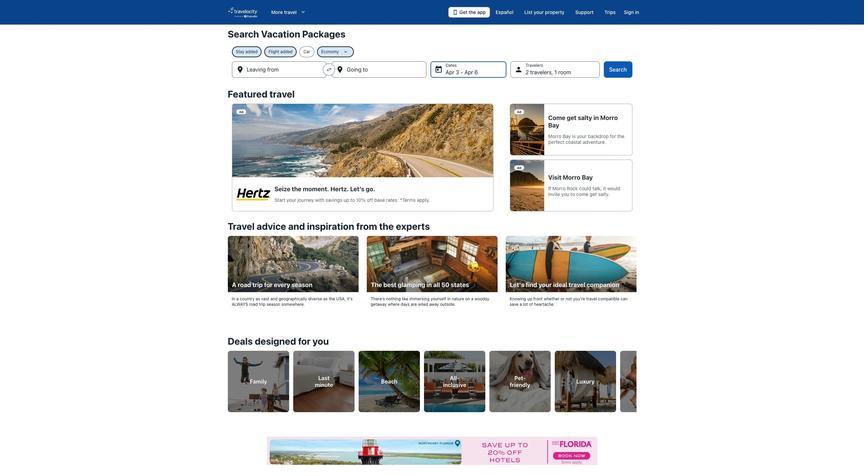 Task type: locate. For each thing, give the bounding box(es) containing it.
travel advice and inspiration from the experts region
[[224, 217, 641, 319]]

travelocity logo image
[[228, 7, 258, 18]]

main content
[[0, 25, 865, 465]]

download the app button image
[[453, 10, 459, 15]]



Task type: vqa. For each thing, say whether or not it's contained in the screenshot.
Next month image
no



Task type: describe. For each thing, give the bounding box(es) containing it.
swap origin and destination values image
[[326, 66, 333, 73]]

next image
[[633, 375, 641, 383]]

featured travel region
[[224, 85, 641, 217]]

previous image
[[224, 375, 232, 383]]



